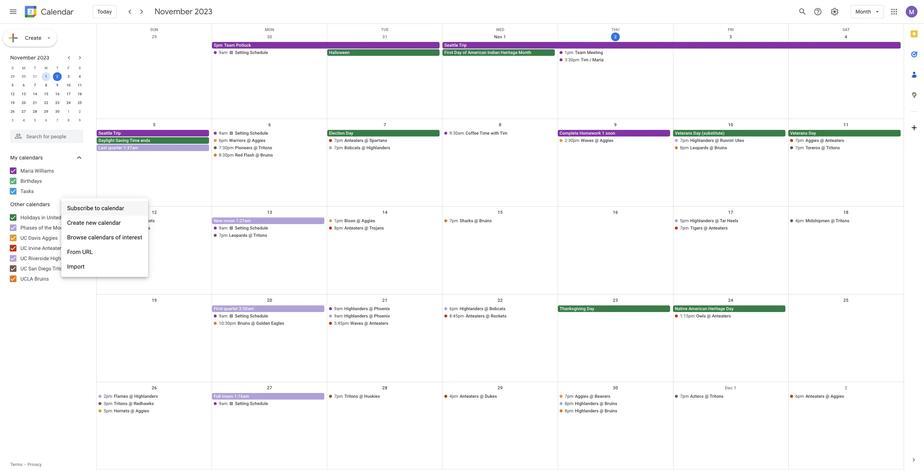 Task type: vqa. For each thing, say whether or not it's contained in the screenshot.


Task type: describe. For each thing, give the bounding box(es) containing it.
19 inside 'row group'
[[10, 101, 15, 105]]

last
[[99, 145, 107, 150]]

uc for uc riverside highlanders
[[20, 256, 27, 261]]

5pm hornets @ aggies
[[104, 409, 149, 414]]

1 horizontal spatial 18
[[844, 210, 849, 215]]

1 horizontal spatial 6
[[45, 118, 47, 122]]

new moon 1:27am button
[[212, 218, 325, 224]]

add other calendars image
[[64, 200, 71, 208]]

21 inside 'row group'
[[33, 101, 37, 105]]

pioneers
[[235, 145, 253, 150]]

7pm tritons @ huskies
[[334, 394, 380, 399]]

halloween button
[[327, 49, 440, 56]]

december 7 element
[[53, 116, 62, 125]]

setting schedule for 13
[[235, 226, 268, 231]]

setting schedule for 30
[[235, 50, 268, 55]]

28 element
[[31, 107, 39, 116]]

waves for waves @ aggies
[[581, 138, 594, 143]]

1 vertical spatial 19
[[152, 298, 157, 303]]

3pm tritons @ redhawks
[[104, 401, 154, 406]]

american inside seattle trip first day of american indian heritage month
[[468, 50, 487, 55]]

26 for dec 1
[[152, 386, 157, 391]]

trip for saving
[[113, 131, 121, 136]]

2 8pm highlanders @ bruins from the top
[[565, 409, 618, 414]]

moon
[[53, 225, 66, 231]]

cell containing veterans day (substitute)
[[673, 130, 789, 159]]

other calendars
[[10, 201, 50, 208]]

13 inside grid
[[267, 210, 272, 215]]

owls
[[697, 313, 706, 319]]

of inside other calendars list
[[38, 225, 43, 231]]

of inside add calendars. menu
[[115, 234, 121, 241]]

5pm for 5pm hornets @ aggies
[[104, 409, 112, 414]]

8:45pm anteaters @ rockets
[[450, 313, 507, 319]]

0 vertical spatial bobcats
[[345, 145, 361, 150]]

october 29 element
[[8, 72, 17, 81]]

f
[[68, 66, 70, 70]]

2pm flames @ highlanders
[[104, 394, 158, 399]]

schedule for 20
[[250, 313, 268, 319]]

1 9am highlanders @ phoenix from the top
[[334, 306, 390, 311]]

today
[[97, 8, 112, 15]]

redhawks
[[134, 401, 154, 406]]

calendar element
[[23, 4, 74, 20]]

davis
[[28, 235, 41, 241]]

cell containing election day
[[327, 130, 443, 159]]

13 element
[[19, 90, 28, 99]]

states
[[63, 215, 77, 220]]

1:27am
[[236, 218, 251, 223]]

25 element
[[75, 99, 84, 107]]

veterans day
[[791, 131, 816, 136]]

cell containing 7pm
[[558, 393, 673, 415]]

1 horizontal spatial 9
[[79, 118, 81, 122]]

8 for sun
[[499, 122, 502, 127]]

11 for sun
[[844, 122, 849, 127]]

calendars for my calendars
[[19, 154, 43, 161]]

9:30am
[[450, 131, 464, 136]]

grid containing 29
[[96, 24, 904, 470]]

schedule for 27
[[250, 401, 268, 406]]

the
[[44, 225, 52, 231]]

december 8 element
[[64, 116, 73, 125]]

8:30pm red flash @ bruins
[[219, 152, 273, 158]]

1 vertical spatial 22
[[498, 298, 503, 303]]

cell containing 6pm
[[443, 305, 558, 327]]

uc for uc san diego tritons
[[20, 266, 27, 272]]

first inside seattle trip first day of american indian heritage month
[[445, 50, 453, 55]]

1:15pm
[[680, 313, 695, 319]]

native
[[675, 306, 688, 311]]

ucla bruins
[[20, 276, 49, 282]]

6pm for 6pm warriors @ aggies
[[219, 138, 228, 143]]

runnin'
[[720, 138, 735, 143]]

0 vertical spatial 2023
[[195, 7, 213, 17]]

2 phoenix from the top
[[374, 313, 390, 319]]

other
[[10, 201, 25, 208]]

subscribe
[[67, 205, 93, 212]]

8 inside row
[[68, 118, 70, 122]]

calendar heading
[[39, 7, 74, 17]]

2 inside cell
[[56, 74, 58, 78]]

day for election day
[[346, 131, 353, 136]]

1 right dec
[[734, 386, 737, 391]]

5 for sun
[[153, 122, 156, 127]]

6pm aggies @ grizzlies
[[104, 226, 150, 231]]

flames
[[114, 394, 128, 399]]

1:16am
[[234, 394, 249, 399]]

huskies
[[364, 394, 380, 399]]

tritons for 7pm toreros @ tritons
[[827, 145, 840, 150]]

election
[[329, 131, 345, 136]]

moon for full
[[222, 394, 233, 399]]

dukes
[[485, 394, 497, 399]]

29 inside 'element'
[[10, 74, 15, 78]]

trip for day
[[459, 43, 467, 48]]

interest
[[122, 234, 142, 241]]

uc for uc davis aggies
[[20, 235, 27, 241]]

my calendars list
[[1, 165, 91, 197]]

1 horizontal spatial time
[[480, 131, 490, 136]]

7pm sharks @ bruins
[[450, 218, 492, 223]]

7pm highlanders @ runnin' utes
[[680, 138, 745, 143]]

6pm for 6pm aggies @ grizzlies
[[104, 226, 112, 231]]

1 8pm highlanders @ bruins from the top
[[565, 401, 618, 406]]

2 s from the left
[[79, 66, 81, 70]]

browse
[[67, 234, 87, 241]]

tritons for 4pm midshipmen @ tritons
[[836, 218, 850, 223]]

setting for 13
[[235, 226, 249, 231]]

october 31 element
[[31, 72, 39, 81]]

1 vertical spatial 15
[[498, 210, 503, 215]]

8pm leopards @ bruins
[[680, 145, 728, 150]]

of inside seattle trip first day of american indian heritage month
[[463, 50, 467, 55]]

29 element
[[42, 107, 51, 116]]

1 vertical spatial 25
[[844, 298, 849, 303]]

settings menu image
[[831, 7, 840, 16]]

main drawer image
[[9, 7, 18, 16]]

16 inside 'row group'
[[55, 92, 59, 96]]

1 vertical spatial 20
[[267, 298, 272, 303]]

sun
[[150, 27, 158, 32]]

7pm for 7pm leopards @ tritons
[[219, 233, 228, 238]]

setting for 27
[[235, 401, 249, 406]]

1pm for 1pm bison @ aggies
[[334, 218, 343, 223]]

anteaters inside other calendars list
[[42, 245, 64, 251]]

calendar for subscribe to calendar
[[102, 205, 124, 212]]

6pm for 6pm anteaters @ aggies
[[796, 394, 804, 399]]

saving
[[116, 138, 129, 143]]

20 inside 'row group'
[[22, 101, 26, 105]]

first quarter 2:50am button
[[212, 305, 325, 312]]

maria inside my calendars list
[[20, 168, 33, 174]]

daylight saving time ends button
[[97, 137, 209, 144]]

6pm anteaters @ aggies
[[796, 394, 845, 399]]

–
[[24, 462, 26, 467]]

7:30pm pioneers @ tritons
[[219, 145, 272, 150]]

seattle trip button for first day of american indian heritage month
[[443, 42, 901, 49]]

native american heritage day
[[675, 306, 734, 311]]

0 horizontal spatial 2023
[[37, 54, 49, 61]]

1 vertical spatial 23
[[613, 298, 618, 303]]

bison
[[345, 218, 356, 223]]

october 30 element
[[19, 72, 28, 81]]

4pm midshipmen @ tritons
[[796, 218, 850, 223]]

tritons down flames
[[114, 401, 128, 406]]

6pm warriors @ aggies
[[219, 138, 266, 143]]

1 horizontal spatial november
[[155, 7, 193, 17]]

1 t from the left
[[34, 66, 36, 70]]

meeting
[[587, 50, 603, 55]]

grizzlies
[[134, 226, 150, 231]]

calendar
[[41, 7, 74, 17]]

1 phoenix from the top
[[374, 306, 390, 311]]

uc san diego tritons
[[20, 266, 68, 272]]

row containing s
[[7, 64, 85, 72]]

2 horizontal spatial 3
[[730, 34, 732, 39]]

7pm for 7pm aztecs @ tritons
[[680, 394, 689, 399]]

23 element
[[53, 99, 62, 107]]

uc irvine anteaters
[[20, 245, 64, 251]]

2pm for 2pm flames @ highlanders
[[104, 394, 112, 399]]

terms – privacy
[[10, 462, 42, 467]]

0 vertical spatial maria
[[593, 57, 604, 62]]

last quarter 1:37am button
[[97, 144, 209, 151]]

to
[[95, 205, 100, 212]]

heritage inside button
[[709, 306, 726, 311]]

17 element
[[64, 90, 73, 99]]

other calendars list
[[1, 212, 91, 285]]

1 horizontal spatial 16
[[613, 210, 618, 215]]

26 for 1
[[10, 110, 15, 114]]

1 down 24 element
[[68, 110, 70, 114]]

midshipmen
[[806, 218, 830, 223]]

0 vertical spatial 4
[[845, 34, 848, 39]]

7pm for 7pm highlanders @ runnin' utes
[[680, 138, 689, 143]]

27 for 1
[[22, 110, 26, 114]]

setting for 30
[[235, 50, 249, 55]]

1 horizontal spatial 5
[[34, 118, 36, 122]]

5:45pm
[[334, 321, 349, 326]]

nov 1
[[494, 34, 506, 39]]

holidays
[[20, 215, 40, 220]]

dec
[[725, 386, 733, 391]]

december 2 element
[[75, 107, 84, 116]]

6pm for 6pm highlanders @ bobcats
[[450, 306, 458, 311]]

0 horizontal spatial november 2023
[[10, 54, 49, 61]]

tritons for 7pm aztecs @ tritons
[[710, 394, 724, 399]]

tritons for 7pm leopards @ tritons
[[254, 233, 267, 238]]

day for veterans day (substitute)
[[694, 131, 701, 136]]

utes
[[736, 138, 745, 143]]

0 horizontal spatial tim
[[500, 131, 508, 136]]

7pm tigers @ anteaters
[[680, 226, 728, 231]]

21 element
[[31, 99, 39, 107]]

8 for november 2023
[[45, 83, 47, 87]]

1 horizontal spatial 3
[[68, 74, 70, 78]]

0 horizontal spatial 3
[[11, 118, 14, 122]]

30 inside "element"
[[55, 110, 59, 114]]

0 horizontal spatial november
[[10, 54, 36, 61]]

new
[[86, 219, 97, 226]]

3:30pm
[[565, 57, 580, 62]]

7 inside 'element'
[[56, 118, 58, 122]]

create button
[[3, 29, 57, 47]]

7pm for 7pm aggies @ beavers
[[565, 394, 574, 399]]

day for veterans day
[[809, 131, 816, 136]]

10:30pm bruins @ golden eagles
[[219, 321, 284, 326]]

tritons for uc san diego tritons
[[52, 266, 68, 272]]

first inside button
[[214, 306, 223, 311]]

heritage inside seattle trip first day of american indian heritage month
[[501, 50, 518, 55]]

1 vertical spatial 12
[[152, 210, 157, 215]]

terms
[[10, 462, 23, 467]]

12 inside 'row group'
[[10, 92, 15, 96]]

diego
[[38, 266, 51, 272]]

dec 1
[[725, 386, 737, 391]]

first quarter 2:50am
[[214, 306, 254, 311]]

subscribe to calendar
[[67, 205, 124, 212]]

setting schedule for 20
[[235, 313, 268, 319]]

1 vertical spatial 14
[[382, 210, 388, 215]]

ends
[[141, 138, 150, 143]]

golden
[[256, 321, 270, 326]]

2pm for 2pm highlanders @ pilots
[[104, 218, 112, 223]]

uc for uc irvine anteaters
[[20, 245, 27, 251]]

cell containing veterans day
[[789, 130, 904, 159]]

cell containing full moon 1:16am
[[212, 393, 327, 415]]

row containing sun
[[97, 24, 904, 32]]

9 for november 2023
[[56, 83, 58, 87]]

0 vertical spatial tim
[[581, 57, 589, 62]]

1 horizontal spatial 21
[[382, 298, 388, 303]]

election day button
[[327, 130, 440, 136]]

7pm for 7pm tigers @ anteaters
[[680, 226, 689, 231]]

22 element
[[42, 99, 51, 107]]

2 vertical spatial 4
[[23, 118, 25, 122]]

1 horizontal spatial 31
[[382, 34, 388, 39]]



Task type: locate. For each thing, give the bounding box(es) containing it.
tritons down new moon 1:27am button
[[254, 233, 267, 238]]

9 for sun
[[614, 122, 617, 127]]

2 vertical spatial of
[[115, 234, 121, 241]]

1pm up '3:30pm'
[[565, 50, 574, 55]]

23
[[55, 101, 59, 105], [613, 298, 618, 303]]

ucla
[[20, 276, 33, 282]]

1:15pm owls @ anteaters
[[680, 313, 731, 319]]

1 vertical spatial 28
[[382, 386, 388, 391]]

row containing 3
[[7, 116, 85, 125]]

7:30pm
[[219, 145, 234, 150]]

24 up native american heritage day button
[[729, 298, 734, 303]]

0 vertical spatial team
[[224, 43, 235, 48]]

1 horizontal spatial first
[[445, 50, 453, 55]]

0 vertical spatial 8pm highlanders @ bruins
[[565, 401, 618, 406]]

1 horizontal spatial tim
[[581, 57, 589, 62]]

6 for sun
[[268, 122, 271, 127]]

create inside add calendars. menu
[[67, 219, 84, 226]]

21 up 5:45pm waves @ anteaters
[[382, 298, 388, 303]]

1 setting schedule from the top
[[235, 50, 268, 55]]

leopards down 1:27am
[[229, 233, 248, 238]]

1 vertical spatial 26
[[152, 386, 157, 391]]

1 veterans from the left
[[675, 131, 693, 136]]

setting schedule down potluck
[[235, 50, 268, 55]]

5 up daylight saving time ends button
[[153, 122, 156, 127]]

quarter
[[108, 145, 122, 150], [224, 306, 238, 311]]

4 setting from the top
[[235, 313, 249, 319]]

24
[[66, 101, 71, 105], [729, 298, 734, 303]]

30 element
[[53, 107, 62, 116]]

w
[[45, 66, 48, 70]]

2, today element
[[53, 72, 62, 81]]

december 1 element
[[64, 107, 73, 116]]

day left "indian"
[[454, 50, 462, 55]]

3 down "26" element in the left top of the page
[[11, 118, 14, 122]]

7pm for 7pm bobcats @ highlanders
[[334, 145, 343, 150]]

1 vertical spatial 8pm highlanders @ bruins
[[565, 409, 618, 414]]

26 element
[[8, 107, 17, 116]]

6 for november 2023
[[23, 83, 25, 87]]

calendars inside menu
[[88, 234, 114, 241]]

0 horizontal spatial veterans
[[675, 131, 693, 136]]

0 vertical spatial 28
[[33, 110, 37, 114]]

28 for 1
[[33, 110, 37, 114]]

18
[[78, 92, 82, 96], [844, 210, 849, 215]]

31 down tue
[[382, 34, 388, 39]]

daylight
[[99, 138, 114, 143]]

month button
[[851, 3, 884, 20]]

moon right full
[[222, 394, 233, 399]]

moon for new
[[224, 218, 235, 223]]

seattle trip first day of american indian heritage month
[[445, 43, 532, 55]]

1 schedule from the top
[[250, 50, 268, 55]]

schedule down new moon 1:27am button
[[250, 226, 268, 231]]

day up 1:15pm owls @ anteaters
[[727, 306, 734, 311]]

cell containing native american heritage day
[[673, 305, 789, 327]]

5pm up 7pm tigers @ anteaters
[[680, 218, 689, 223]]

1 uc from the top
[[20, 235, 27, 241]]

0 horizontal spatial first
[[214, 306, 223, 311]]

5 down 28 element
[[34, 118, 36, 122]]

5pm left potluck
[[214, 43, 223, 48]]

23 down '16' element
[[55, 101, 59, 105]]

10 for sun
[[729, 122, 734, 127]]

row group containing 29
[[7, 72, 85, 125]]

1 horizontal spatial 4
[[79, 74, 81, 78]]

heels
[[728, 218, 739, 223]]

11 for november 2023
[[78, 83, 82, 87]]

0 horizontal spatial 23
[[55, 101, 59, 105]]

seattle trip button
[[443, 42, 901, 49], [97, 130, 209, 136]]

2 setting schedule from the top
[[235, 131, 268, 136]]

moon
[[224, 218, 235, 223], [222, 394, 233, 399]]

1 horizontal spatial 26
[[152, 386, 157, 391]]

import
[[67, 263, 85, 270]]

0 horizontal spatial team
[[224, 43, 235, 48]]

0 horizontal spatial 28
[[33, 110, 37, 114]]

14 inside 'row group'
[[33, 92, 37, 96]]

5pm for 5pm highlanders @ tar heels
[[680, 218, 689, 223]]

7pm for 7pm aggies @ anteaters
[[796, 138, 804, 143]]

uc
[[20, 235, 27, 241], [20, 245, 27, 251], [20, 256, 27, 261], [20, 266, 27, 272]]

15 element
[[42, 90, 51, 99]]

first
[[445, 50, 453, 55], [214, 306, 223, 311]]

quarter inside button
[[224, 306, 238, 311]]

1 horizontal spatial bobcats
[[490, 306, 506, 311]]

calendar for create new calendar
[[98, 219, 121, 226]]

veterans for 7pm aggies @ anteaters
[[791, 131, 808, 136]]

0 horizontal spatial 7
[[34, 83, 36, 87]]

2 uc from the top
[[20, 245, 27, 251]]

bruins
[[715, 145, 728, 150], [261, 152, 273, 158], [480, 218, 492, 223], [34, 276, 49, 282], [238, 321, 250, 326], [605, 401, 618, 406], [605, 409, 618, 414]]

hornets
[[114, 409, 130, 414]]

create down calendar element
[[25, 35, 42, 41]]

trip inside seattle trip daylight saving time ends last quarter 1:37am
[[113, 131, 121, 136]]

0 horizontal spatial 18
[[78, 92, 82, 96]]

7pm for 7pm toreros @ tritons
[[796, 145, 804, 150]]

tab list
[[904, 24, 925, 450]]

indian
[[488, 50, 500, 55]]

17 inside 17 element
[[66, 92, 71, 96]]

7 down 30 "element"
[[56, 118, 58, 122]]

2:50am
[[239, 306, 254, 311]]

5 setting from the top
[[235, 401, 249, 406]]

aggies inside other calendars list
[[42, 235, 58, 241]]

28 for dec 1
[[382, 386, 388, 391]]

moon inside "button"
[[222, 394, 233, 399]]

create for create
[[25, 35, 42, 41]]

veterans up toreros at top
[[791, 131, 808, 136]]

17 down 10 element on the top left
[[66, 92, 71, 96]]

1 vertical spatial 9am highlanders @ phoenix
[[334, 313, 390, 319]]

6 inside grid
[[268, 122, 271, 127]]

highlanders inside other calendars list
[[50, 256, 78, 261]]

december 3 element
[[8, 116, 17, 125]]

0 vertical spatial 21
[[33, 101, 37, 105]]

4 uc from the top
[[20, 266, 27, 272]]

homework
[[580, 131, 601, 136]]

8 up with
[[499, 122, 502, 127]]

t up "october 31" element
[[34, 66, 36, 70]]

s up october 29 'element'
[[11, 66, 14, 70]]

14
[[33, 92, 37, 96], [382, 210, 388, 215]]

waves inside cell
[[581, 138, 594, 143]]

10 up 17 element
[[66, 83, 71, 87]]

10 inside 'row group'
[[66, 83, 71, 87]]

leopards for leopards @ tritons
[[229, 233, 248, 238]]

26 down 19 element
[[10, 110, 15, 114]]

22 inside 22 element
[[44, 101, 48, 105]]

tigers
[[691, 226, 703, 231]]

of left the
[[38, 225, 43, 231]]

0 vertical spatial 2pm
[[104, 218, 112, 223]]

1 horizontal spatial 28
[[382, 386, 388, 391]]

veterans day button
[[789, 130, 901, 136]]

1 horizontal spatial 10
[[729, 122, 734, 127]]

5pm for 5pm team potluck
[[214, 43, 223, 48]]

7 for november 2023
[[34, 83, 36, 87]]

0 horizontal spatial waves
[[351, 321, 363, 326]]

0 vertical spatial seattle trip button
[[443, 42, 901, 49]]

thanksgiving
[[560, 306, 586, 311]]

27 up full moon 1:16am "button"
[[267, 386, 272, 391]]

19 element
[[8, 99, 17, 107]]

calendars down create new calendar in the left top of the page
[[88, 234, 114, 241]]

1 horizontal spatial 14
[[382, 210, 388, 215]]

7pm bobcats @ highlanders
[[334, 145, 390, 150]]

2 setting from the top
[[235, 131, 249, 136]]

1 2pm from the top
[[104, 218, 112, 223]]

aggies
[[252, 138, 266, 143], [600, 138, 614, 143], [806, 138, 820, 143], [362, 218, 375, 223], [114, 226, 127, 231], [42, 235, 58, 241], [575, 394, 589, 399], [831, 394, 845, 399], [136, 409, 149, 414]]

schedule for 13
[[250, 226, 268, 231]]

1pm left bison on the left
[[334, 218, 343, 223]]

rockets
[[491, 313, 507, 319]]

waves right 5:45pm
[[351, 321, 363, 326]]

holidays in united states
[[20, 215, 77, 220]]

0 vertical spatial phoenix
[[374, 306, 390, 311]]

day up 7pm aggies @ anteaters
[[809, 131, 816, 136]]

month inside dropdown button
[[856, 8, 872, 15]]

1 horizontal spatial 20
[[267, 298, 272, 303]]

calendars for other calendars
[[26, 201, 50, 208]]

time
[[480, 131, 490, 136], [130, 138, 140, 143]]

6pm inside cell
[[450, 306, 458, 311]]

1 right nov
[[504, 34, 506, 39]]

potluck
[[236, 43, 251, 48]]

7pm leopards @ tritons
[[219, 233, 267, 238]]

time up 1:37am at the top left of the page
[[130, 138, 140, 143]]

22 up rockets at the bottom right of page
[[498, 298, 503, 303]]

november 2023
[[155, 7, 213, 17], [10, 54, 49, 61]]

7pm for 7pm tritons @ huskies
[[334, 394, 343, 399]]

november 2023 up sun
[[155, 7, 213, 17]]

7pm aggies @ beavers
[[565, 394, 611, 399]]

month inside seattle trip first day of american indian heritage month
[[519, 50, 532, 55]]

3:30pm tim / maria
[[565, 57, 604, 62]]

1 horizontal spatial 17
[[729, 210, 734, 215]]

uc davis aggies
[[20, 235, 58, 241]]

Search for people text field
[[15, 130, 79, 143]]

0 vertical spatial 24
[[66, 101, 71, 105]]

0 vertical spatial 18
[[78, 92, 82, 96]]

december 4 element
[[19, 116, 28, 125]]

2 2pm from the top
[[104, 394, 112, 399]]

3 setting schedule from the top
[[235, 226, 268, 231]]

6
[[23, 83, 25, 87], [45, 118, 47, 122], [268, 122, 271, 127]]

bruins inside other calendars list
[[34, 276, 49, 282]]

november 2023 up the m
[[10, 54, 49, 61]]

0 vertical spatial 15
[[44, 92, 48, 96]]

1 horizontal spatial 15
[[498, 210, 503, 215]]

setting up 6pm warriors @ aggies
[[235, 131, 249, 136]]

12 up pilots
[[152, 210, 157, 215]]

m
[[22, 66, 25, 70]]

2 9am highlanders @ phoenix from the top
[[334, 313, 390, 319]]

8:30pm
[[219, 152, 234, 158]]

soon
[[606, 131, 616, 136]]

3 down f
[[68, 74, 70, 78]]

day for thanksgiving day
[[587, 306, 595, 311]]

31
[[382, 34, 388, 39], [33, 74, 37, 78]]

6pm highlanders @ bobcats
[[450, 306, 506, 311]]

29
[[152, 34, 157, 39], [10, 74, 15, 78], [44, 110, 48, 114], [498, 386, 503, 391]]

1 horizontal spatial november 2023
[[155, 7, 213, 17]]

quarter down saving at the top of the page
[[108, 145, 122, 150]]

time inside seattle trip daylight saving time ends last quarter 1:37am
[[130, 138, 140, 143]]

today button
[[93, 3, 117, 20]]

11 element
[[75, 81, 84, 90]]

row
[[97, 24, 904, 32], [97, 31, 904, 119], [7, 64, 85, 72], [7, 72, 85, 81], [7, 81, 85, 90], [7, 90, 85, 99], [7, 99, 85, 107], [7, 107, 85, 116], [7, 116, 85, 125], [97, 119, 904, 207], [97, 207, 904, 294], [97, 294, 904, 382], [97, 382, 904, 470]]

17 up heels
[[729, 210, 734, 215]]

1 horizontal spatial heritage
[[709, 306, 726, 311]]

11 up "veterans day" button
[[844, 122, 849, 127]]

15 inside 15 element
[[44, 92, 48, 96]]

4 down 27 element
[[23, 118, 25, 122]]

setting schedule down 1:27am
[[235, 226, 268, 231]]

0 vertical spatial 20
[[22, 101, 26, 105]]

27 element
[[19, 107, 28, 116]]

0 horizontal spatial american
[[468, 50, 487, 55]]

month right "indian"
[[519, 50, 532, 55]]

6 down october 30 element
[[23, 83, 25, 87]]

1 vertical spatial 31
[[33, 74, 37, 78]]

url
[[82, 249, 93, 256]]

birthdays
[[20, 178, 42, 184]]

(substitute)
[[702, 131, 725, 136]]

24 element
[[64, 99, 73, 107]]

11 inside 'row group'
[[78, 83, 82, 87]]

veterans day (substitute) button
[[673, 130, 786, 136]]

native american heritage day button
[[673, 305, 786, 312]]

18 inside 18 element
[[78, 92, 82, 96]]

tritons inside other calendars list
[[52, 266, 68, 272]]

veterans up '8pm leopards @ bruins' at the top right of page
[[675, 131, 693, 136]]

1 vertical spatial seattle
[[99, 131, 112, 136]]

1 down w at the left top of page
[[45, 74, 47, 78]]

5 down october 29 'element'
[[11, 83, 14, 87]]

1 horizontal spatial t
[[56, 66, 58, 70]]

11 up 18 element
[[78, 83, 82, 87]]

1 horizontal spatial 27
[[267, 386, 272, 391]]

2 vertical spatial calendars
[[88, 234, 114, 241]]

create for create new calendar
[[67, 219, 84, 226]]

1 horizontal spatial team
[[575, 50, 586, 55]]

1 horizontal spatial 24
[[729, 298, 734, 303]]

18 down 11 element
[[78, 92, 82, 96]]

26
[[10, 110, 15, 114], [152, 386, 157, 391]]

american inside button
[[689, 306, 708, 311]]

2 veterans from the left
[[791, 131, 808, 136]]

seattle for daylight
[[99, 131, 112, 136]]

tritons left huskies
[[345, 394, 358, 399]]

moon inside button
[[224, 218, 235, 223]]

12
[[10, 92, 15, 96], [152, 210, 157, 215]]

22 down 15 element
[[44, 101, 48, 105]]

waves for waves @ anteaters
[[351, 321, 363, 326]]

3 uc from the top
[[20, 256, 27, 261]]

1 cell
[[41, 72, 52, 81]]

0 vertical spatial 5pm
[[214, 43, 223, 48]]

0 vertical spatial 26
[[10, 110, 15, 114]]

8 inside grid
[[499, 122, 502, 127]]

pilots
[[144, 218, 155, 223]]

10
[[66, 83, 71, 87], [729, 122, 734, 127]]

schedule down full moon 1:16am "button"
[[250, 401, 268, 406]]

riverside
[[28, 256, 49, 261]]

cell containing complete homework 1 soon
[[558, 130, 673, 159]]

9am
[[219, 50, 228, 55], [219, 131, 228, 136], [219, 226, 228, 231], [334, 306, 343, 311], [219, 313, 228, 319], [334, 313, 343, 319], [219, 401, 228, 406]]

9am highlanders @ phoenix
[[334, 306, 390, 311], [334, 313, 390, 319]]

uc left davis
[[20, 235, 27, 241]]

31 inside 'row group'
[[33, 74, 37, 78]]

21
[[33, 101, 37, 105], [382, 298, 388, 303]]

1 horizontal spatial seattle trip button
[[443, 42, 901, 49]]

2 t from the left
[[56, 66, 58, 70]]

setting schedule
[[235, 50, 268, 55], [235, 131, 268, 136], [235, 226, 268, 231], [235, 313, 268, 319], [235, 401, 268, 406]]

12 up 19 element
[[10, 92, 15, 96]]

3
[[730, 34, 732, 39], [68, 74, 70, 78], [11, 118, 14, 122]]

november up the m
[[10, 54, 36, 61]]

schedule for 30
[[250, 50, 268, 55]]

20 element
[[19, 99, 28, 107]]

0 horizontal spatial 20
[[22, 101, 26, 105]]

quarter up 10:30pm
[[224, 306, 238, 311]]

27 for dec 1
[[267, 386, 272, 391]]

of left "indian"
[[463, 50, 467, 55]]

1 vertical spatial 17
[[729, 210, 734, 215]]

seattle for first
[[445, 43, 458, 48]]

3 setting from the top
[[235, 226, 249, 231]]

team for team potluck
[[224, 43, 235, 48]]

26 inside 'row group'
[[10, 110, 15, 114]]

0 vertical spatial calendar
[[102, 205, 124, 212]]

beavers
[[595, 394, 611, 399]]

1 horizontal spatial create
[[67, 219, 84, 226]]

12 element
[[8, 90, 17, 99]]

terms link
[[10, 462, 23, 467]]

5 for november 2023
[[11, 83, 14, 87]]

setting schedule for 27
[[235, 401, 268, 406]]

american left "indian"
[[468, 50, 487, 55]]

4 up 11 element
[[79, 74, 81, 78]]

0 horizontal spatial maria
[[20, 168, 33, 174]]

team left potluck
[[224, 43, 235, 48]]

7 up election day button
[[384, 122, 386, 127]]

0 horizontal spatial time
[[130, 138, 140, 143]]

december 6 element
[[42, 116, 51, 125]]

privacy
[[28, 462, 42, 467]]

None search field
[[0, 127, 91, 143]]

0 horizontal spatial 17
[[66, 92, 71, 96]]

trip inside seattle trip first day of american indian heritage month
[[459, 43, 467, 48]]

grid
[[96, 24, 904, 470]]

9 down december 2 element
[[79, 118, 81, 122]]

cell
[[97, 42, 212, 64], [212, 42, 443, 64], [443, 42, 904, 64], [558, 42, 673, 64], [673, 42, 789, 64], [789, 42, 904, 64], [97, 130, 212, 159], [212, 130, 327, 159], [327, 130, 443, 159], [558, 130, 673, 159], [673, 130, 789, 159], [789, 130, 904, 159], [97, 218, 212, 240], [212, 218, 327, 240], [327, 218, 443, 240], [558, 218, 673, 240], [673, 218, 789, 240], [97, 305, 212, 327], [212, 305, 327, 327], [327, 305, 443, 327], [443, 305, 558, 327], [673, 305, 789, 327], [789, 305, 904, 327], [97, 393, 212, 415], [212, 393, 327, 415], [558, 393, 673, 415]]

2pm highlanders @ pilots
[[104, 218, 155, 223]]

26 up "redhawks"
[[152, 386, 157, 391]]

0 horizontal spatial month
[[519, 50, 532, 55]]

1 horizontal spatial 23
[[613, 298, 618, 303]]

3pm
[[104, 401, 112, 406]]

veterans for 7pm highlanders @ runnin' utes
[[675, 131, 693, 136]]

0 vertical spatial calendars
[[19, 154, 43, 161]]

tritons for 7:30pm pioneers @ tritons
[[259, 145, 272, 150]]

0 vertical spatial time
[[480, 131, 490, 136]]

0 horizontal spatial 13
[[22, 92, 26, 96]]

4 schedule from the top
[[250, 313, 268, 319]]

setting schedule up 6pm warriors @ aggies
[[235, 131, 268, 136]]

14 element
[[31, 90, 39, 99]]

2 horizontal spatial 6
[[268, 122, 271, 127]]

1 inside button
[[602, 131, 605, 136]]

december 5 element
[[31, 116, 39, 125]]

7 down "october 31" element
[[34, 83, 36, 87]]

31 right october 30 element
[[33, 74, 37, 78]]

cell containing new moon 1:27am
[[212, 218, 327, 240]]

2 horizontal spatial 9
[[614, 122, 617, 127]]

setting schedule down 1:16am at the left
[[235, 401, 268, 406]]

1 vertical spatial calendars
[[26, 201, 50, 208]]

0 vertical spatial 17
[[66, 92, 71, 96]]

1:37am
[[123, 145, 138, 150]]

create up the browse
[[67, 219, 84, 226]]

0 horizontal spatial seattle
[[99, 131, 112, 136]]

24 inside 'row group'
[[66, 101, 71, 105]]

mon
[[265, 27, 274, 32]]

setting up 7pm leopards @ tritons
[[235, 226, 249, 231]]

add calendars. menu
[[61, 198, 148, 277]]

1 horizontal spatial maria
[[593, 57, 604, 62]]

1 vertical spatial 1pm
[[334, 218, 343, 223]]

1 vertical spatial 24
[[729, 298, 734, 303]]

row group
[[7, 72, 85, 125]]

2:30pm
[[565, 138, 580, 143]]

bobcats up rockets at the bottom right of page
[[490, 306, 506, 311]]

0 horizontal spatial 10
[[66, 83, 71, 87]]

1 inside 'cell'
[[45, 74, 47, 78]]

7 for sun
[[384, 122, 386, 127]]

1 vertical spatial first
[[214, 306, 223, 311]]

16 element
[[53, 90, 62, 99]]

setting down 1:16am at the left
[[235, 401, 249, 406]]

1 horizontal spatial veterans
[[791, 131, 808, 136]]

1 vertical spatial bobcats
[[490, 306, 506, 311]]

1 horizontal spatial of
[[115, 234, 121, 241]]

8 down 1 'cell'
[[45, 83, 47, 87]]

setting down 2:50am
[[235, 313, 249, 319]]

calendar up browse calendars of interest
[[98, 219, 121, 226]]

6 up 7:30pm pioneers @ tritons
[[268, 122, 271, 127]]

1 vertical spatial 21
[[382, 298, 388, 303]]

leopards down "veterans day (substitute)"
[[691, 145, 709, 150]]

3 schedule from the top
[[250, 226, 268, 231]]

13 inside 'row group'
[[22, 92, 26, 96]]

1 vertical spatial 4
[[79, 74, 81, 78]]

8 down december 1 element
[[68, 118, 70, 122]]

13 up 20 element
[[22, 92, 26, 96]]

2:30pm waves @ aggies
[[565, 138, 614, 143]]

0 horizontal spatial 5
[[11, 83, 14, 87]]

from url
[[67, 249, 93, 256]]

1 horizontal spatial quarter
[[224, 306, 238, 311]]

day inside seattle trip first day of american indian heritage month
[[454, 50, 462, 55]]

tritons up 8:30pm red flash @ bruins
[[259, 145, 272, 150]]

uc left "san"
[[20, 266, 27, 272]]

eagles
[[271, 321, 284, 326]]

1 setting from the top
[[235, 50, 249, 55]]

1 vertical spatial 3
[[68, 74, 70, 78]]

team up 3:30pm tim / maria
[[575, 50, 586, 55]]

10 element
[[64, 81, 73, 90]]

tim right with
[[500, 131, 508, 136]]

calendars up in
[[26, 201, 50, 208]]

7 inside grid
[[384, 122, 386, 127]]

team for team meeting
[[575, 50, 586, 55]]

1 vertical spatial moon
[[222, 394, 233, 399]]

williams
[[35, 168, 54, 174]]

1 vertical spatial 2023
[[37, 54, 49, 61]]

quarter inside seattle trip daylight saving time ends last quarter 1:37am
[[108, 145, 122, 150]]

6pm
[[219, 138, 228, 143], [104, 226, 112, 231], [450, 306, 458, 311], [796, 394, 804, 399]]

1 vertical spatial trip
[[113, 131, 121, 136]]

seattle inside seattle trip first day of american indian heritage month
[[445, 43, 458, 48]]

december 9 element
[[75, 116, 84, 125]]

2 cell
[[52, 72, 63, 81]]

4 setting schedule from the top
[[235, 313, 268, 319]]

27 inside 'row group'
[[22, 110, 26, 114]]

complete homework 1 soon
[[560, 131, 616, 136]]

cell containing first quarter 2:50am
[[212, 305, 327, 327]]

0 vertical spatial 11
[[78, 83, 82, 87]]

0 vertical spatial november
[[155, 7, 193, 17]]

1 horizontal spatial 19
[[152, 298, 157, 303]]

setting for 20
[[235, 313, 249, 319]]

leopards for leopards @ bruins
[[691, 145, 709, 150]]

5pm down 3pm at the left of page
[[104, 409, 112, 414]]

25 inside 'row group'
[[78, 101, 82, 105]]

1 vertical spatial leopards
[[229, 233, 248, 238]]

9 up complete homework 1 soon button
[[614, 122, 617, 127]]

24 down 17 element
[[66, 101, 71, 105]]

10 for november 2023
[[66, 83, 71, 87]]

1 vertical spatial november
[[10, 54, 36, 61]]

1 horizontal spatial 4pm
[[796, 218, 804, 223]]

0 vertical spatial 16
[[55, 92, 59, 96]]

7pm
[[334, 138, 343, 143], [680, 138, 689, 143], [796, 138, 804, 143], [334, 145, 343, 150], [796, 145, 804, 150], [450, 218, 458, 223], [680, 226, 689, 231], [219, 233, 228, 238], [334, 394, 343, 399], [565, 394, 574, 399], [680, 394, 689, 399]]

18 element
[[75, 90, 84, 99]]

0 horizontal spatial 14
[[33, 92, 37, 96]]

5 setting schedule from the top
[[235, 401, 268, 406]]

5pm
[[214, 43, 223, 48], [680, 218, 689, 223], [104, 409, 112, 414]]

american up owls
[[689, 306, 708, 311]]

0 vertical spatial 19
[[10, 101, 15, 105]]

schedule up 6pm warriors @ aggies
[[250, 131, 268, 136]]

4pm for 4pm anteaters @ dukes
[[450, 394, 458, 399]]

30
[[267, 34, 272, 39], [22, 74, 26, 78], [55, 110, 59, 114], [613, 386, 618, 391]]

1 vertical spatial calendar
[[98, 219, 121, 226]]

2 horizontal spatial 5pm
[[680, 218, 689, 223]]

5:45pm waves @ anteaters
[[334, 321, 389, 326]]

28 inside 28 element
[[33, 110, 37, 114]]

23 inside 'row group'
[[55, 101, 59, 105]]

7pm for 7pm sharks @ bruins
[[450, 218, 458, 223]]

2023
[[195, 7, 213, 17], [37, 54, 49, 61]]

5 schedule from the top
[[250, 401, 268, 406]]

tar
[[720, 218, 726, 223]]

2pm up 3pm at the left of page
[[104, 394, 112, 399]]

moon right the new
[[224, 218, 235, 223]]

1pm for 1pm team meeting
[[565, 50, 574, 55]]

flash
[[244, 152, 254, 158]]

8pm anteaters @ trojans
[[334, 226, 384, 231]]

1
[[504, 34, 506, 39], [45, 74, 47, 78], [68, 110, 70, 114], [602, 131, 605, 136], [734, 386, 737, 391]]

0 vertical spatial november 2023
[[155, 7, 213, 17]]

veterans
[[675, 131, 693, 136], [791, 131, 808, 136]]

1 s from the left
[[11, 66, 14, 70]]

month right settings menu icon
[[856, 8, 872, 15]]

7pm for 7pm anteaters @ spartans
[[334, 138, 343, 143]]

tritons right midshipmen
[[836, 218, 850, 223]]

heritage up 1:15pm owls @ anteaters
[[709, 306, 726, 311]]

2 schedule from the top
[[250, 131, 268, 136]]

setting down potluck
[[235, 50, 249, 55]]

seattle trip button for daylight saving time ends
[[97, 130, 209, 136]]

seattle inside seattle trip daylight saving time ends last quarter 1:37am
[[99, 131, 112, 136]]

4pm for 4pm midshipmen @ tritons
[[796, 218, 804, 223]]

create inside dropdown button
[[25, 35, 42, 41]]

10:30pm
[[219, 321, 236, 326]]

0 horizontal spatial leopards
[[229, 233, 248, 238]]

november 2023 grid
[[7, 64, 85, 125]]



